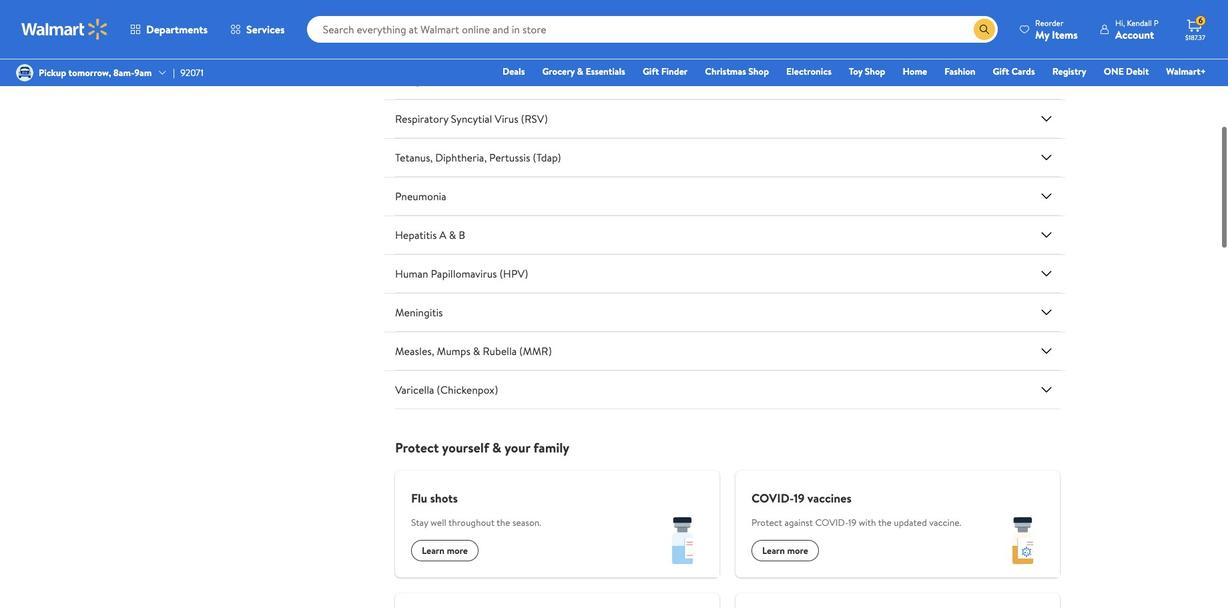 Task type: describe. For each thing, give the bounding box(es) containing it.
9am
[[134, 66, 152, 79]]

pneumonia image
[[1039, 188, 1055, 204]]

hepatitis
[[395, 228, 437, 242]]

services button
[[219, 13, 296, 45]]

protect yourself & your family
[[395, 439, 570, 457]]

protect for protect yourself & your family
[[395, 439, 439, 457]]

stay well throughout the season.
[[411, 516, 541, 529]]

|
[[173, 66, 175, 79]]

measles, mumps & rubella (mmr)
[[395, 344, 552, 358]]

flu shots. stay well throughout the season. learn more. image
[[646, 504, 720, 577]]

& for b
[[449, 228, 456, 242]]

fashion link
[[939, 64, 982, 79]]

cards
[[1011, 65, 1035, 78]]

electronics
[[786, 65, 832, 78]]

deals link
[[497, 64, 531, 79]]

| 92071
[[173, 66, 204, 79]]

christmas shop
[[705, 65, 769, 78]]

varicella
[[395, 383, 434, 397]]

items
[[1052, 27, 1078, 42]]

(chickenpox)
[[437, 383, 498, 397]]

respiratory syncytial virus (rsv) image
[[1039, 111, 1055, 127]]

toy
[[849, 65, 863, 78]]

throughout
[[449, 516, 495, 529]]

pneumonia
[[395, 189, 446, 204]]

one
[[1104, 65, 1124, 78]]

tetanus,
[[395, 150, 433, 165]]

home link
[[897, 64, 933, 79]]

grocery & essentials
[[542, 65, 625, 78]]

learn more for 19
[[762, 544, 808, 557]]

pickup
[[39, 66, 66, 79]]

deals
[[503, 65, 525, 78]]

human papillomavirus (hpv)
[[395, 266, 528, 281]]

shingles
[[395, 73, 433, 88]]

1 vertical spatial 19
[[848, 516, 857, 529]]

home
[[903, 65, 927, 78]]

varicella (chickenpox) image
[[1039, 382, 1055, 398]]

essentials
[[586, 65, 625, 78]]

walmart image
[[21, 19, 108, 40]]

grocery
[[542, 65, 575, 78]]

papillomavirus
[[431, 266, 497, 281]]

vaccine.
[[929, 516, 961, 529]]

tomorrow,
[[68, 66, 111, 79]]

season.
[[512, 516, 541, 529]]

b
[[459, 228, 465, 242]]

fashion
[[945, 65, 976, 78]]

measles,
[[395, 344, 434, 358]]

against
[[785, 516, 813, 529]]

search icon image
[[979, 24, 990, 35]]

christmas shop link
[[699, 64, 775, 79]]

learn more button for 19
[[752, 540, 819, 561]]

human papillomavirus (hpv) image
[[1039, 266, 1055, 282]]

syncytial
[[451, 112, 492, 126]]

grocery & essentials link
[[536, 64, 631, 79]]

shop for toy shop
[[865, 65, 885, 78]]

stay
[[411, 516, 428, 529]]

diphtheria,
[[435, 150, 487, 165]]

gift cards
[[993, 65, 1035, 78]]

flu shots
[[411, 490, 458, 507]]

walmart+
[[1166, 65, 1206, 78]]

walmart+ link
[[1160, 64, 1212, 79]]

human
[[395, 266, 428, 281]]

more for 19
[[787, 544, 808, 557]]

flu for flu
[[395, 34, 409, 49]]

hepatitis a & b image
[[1039, 227, 1055, 243]]

kendall
[[1127, 17, 1152, 28]]

a
[[439, 228, 446, 242]]

1 the from the left
[[497, 516, 510, 529]]

shop for christmas shop
[[748, 65, 769, 78]]

vaccines
[[808, 490, 852, 507]]

meningitis
[[395, 305, 443, 320]]



Task type: vqa. For each thing, say whether or not it's contained in the screenshot.
A
yes



Task type: locate. For each thing, give the bounding box(es) containing it.
gift for gift cards
[[993, 65, 1009, 78]]

tetanus, diphtheria, pertussis (tdap)
[[395, 150, 561, 165]]

toy shop link
[[843, 64, 891, 79]]

learn more
[[422, 544, 468, 557], [762, 544, 808, 557]]

electronics link
[[780, 64, 838, 79]]

more down against
[[787, 544, 808, 557]]

protect left the "yourself" at the left bottom of the page
[[395, 439, 439, 457]]

tetanus, diphtheria, pertussis (tdap) image
[[1039, 150, 1055, 166]]

learn more button
[[411, 540, 479, 561], [752, 540, 819, 561]]

0 horizontal spatial shop
[[748, 65, 769, 78]]

$187.37
[[1185, 33, 1205, 42]]

gift left "cards"
[[993, 65, 1009, 78]]

gift cards link
[[987, 64, 1041, 79]]

2 more from the left
[[787, 544, 808, 557]]

covid-19 vaccines
[[752, 490, 852, 507]]

gift left finder
[[643, 65, 659, 78]]

& for your
[[492, 439, 501, 457]]

learn more down well
[[422, 544, 468, 557]]

& right the grocery
[[577, 65, 583, 78]]

learn more down against
[[762, 544, 808, 557]]

covid-nineteen vaccines. our pharmacies offer both pfizer & moderna. learn more. image
[[986, 504, 1060, 577]]

more down throughout at left
[[447, 544, 468, 557]]

my
[[1035, 27, 1049, 42]]

0 vertical spatial flu
[[395, 34, 409, 49]]

0 horizontal spatial gift
[[643, 65, 659, 78]]

1 more from the left
[[447, 544, 468, 557]]

& left b
[[449, 228, 456, 242]]

departments
[[146, 22, 208, 37]]

varicella (chickenpox)
[[395, 383, 498, 397]]

19 left with in the right bottom of the page
[[848, 516, 857, 529]]

yourself
[[442, 439, 489, 457]]

debit
[[1126, 65, 1149, 78]]

rubella
[[483, 344, 517, 358]]

the
[[497, 516, 510, 529], [878, 516, 892, 529]]

6 $187.37
[[1185, 15, 1205, 42]]

1 vertical spatial covid-
[[815, 516, 848, 529]]

2 learn more from the left
[[762, 544, 808, 557]]

meningitis image
[[1039, 304, 1055, 320]]

(mmr)
[[519, 344, 552, 358]]

0 horizontal spatial flu
[[395, 34, 409, 49]]

&
[[577, 65, 583, 78], [449, 228, 456, 242], [473, 344, 480, 358], [492, 439, 501, 457]]

learn for 19
[[762, 544, 785, 557]]

protect
[[395, 439, 439, 457], [752, 516, 782, 529]]

covid-
[[752, 490, 794, 507], [815, 516, 848, 529]]

hepatitis a & b
[[395, 228, 465, 242]]

covid- up against
[[752, 490, 794, 507]]

& left your at the bottom left of the page
[[492, 439, 501, 457]]

pertussis
[[489, 150, 530, 165]]

(tdap)
[[533, 150, 561, 165]]

1 horizontal spatial covid-
[[815, 516, 848, 529]]

reorder my items
[[1035, 17, 1078, 42]]

1 vertical spatial flu
[[411, 490, 427, 507]]

mumps
[[437, 344, 471, 358]]

learn
[[422, 544, 445, 557], [762, 544, 785, 557]]

1 horizontal spatial more
[[787, 544, 808, 557]]

reorder
[[1035, 17, 1064, 28]]

Search search field
[[307, 16, 998, 43]]

the right with in the right bottom of the page
[[878, 516, 892, 529]]

family
[[533, 439, 570, 457]]

shop right toy at the top
[[865, 65, 885, 78]]

2 learn more button from the left
[[752, 540, 819, 561]]

your
[[505, 439, 530, 457]]

learn more button down well
[[411, 540, 479, 561]]

shop
[[748, 65, 769, 78], [865, 65, 885, 78]]

0 horizontal spatial learn more
[[422, 544, 468, 557]]

shop right christmas
[[748, 65, 769, 78]]

1 horizontal spatial 19
[[848, 516, 857, 529]]

hi,
[[1115, 17, 1125, 28]]

departments button
[[119, 13, 219, 45]]

1 horizontal spatial the
[[878, 516, 892, 529]]

respiratory syncytial virus (rsv)
[[395, 112, 548, 126]]

0 vertical spatial protect
[[395, 439, 439, 457]]

1 horizontal spatial protect
[[752, 516, 782, 529]]

0 horizontal spatial more
[[447, 544, 468, 557]]

more for shots
[[447, 544, 468, 557]]

1 horizontal spatial learn more button
[[752, 540, 819, 561]]

pickup tomorrow, 8am-9am
[[39, 66, 152, 79]]

the left season.
[[497, 516, 510, 529]]

shots
[[430, 490, 458, 507]]

well
[[431, 516, 446, 529]]

protect left against
[[752, 516, 782, 529]]

2 learn from the left
[[762, 544, 785, 557]]

0 vertical spatial covid-
[[752, 490, 794, 507]]

with
[[859, 516, 876, 529]]

0 horizontal spatial covid-
[[752, 490, 794, 507]]

Walmart Site-Wide search field
[[307, 16, 998, 43]]

1 vertical spatial protect
[[752, 516, 782, 529]]

0 horizontal spatial learn
[[422, 544, 445, 557]]

learn more button for shots
[[411, 540, 479, 561]]

1 horizontal spatial learn
[[762, 544, 785, 557]]

learn more button down against
[[752, 540, 819, 561]]

flu
[[395, 34, 409, 49], [411, 490, 427, 507]]

protect against covid-19 with the updated vaccine.
[[752, 516, 961, 529]]

shingles image
[[1039, 72, 1055, 88]]

learn down against
[[762, 544, 785, 557]]

1 learn from the left
[[422, 544, 445, 557]]

0 horizontal spatial 19
[[794, 490, 805, 507]]

19 up against
[[794, 490, 805, 507]]

virus
[[495, 112, 518, 126]]

account
[[1115, 27, 1154, 42]]

gift finder link
[[637, 64, 694, 79]]

respiratory
[[395, 112, 448, 126]]

registry link
[[1046, 64, 1092, 79]]

measles, mumps & rubella (mmr) image
[[1039, 343, 1055, 359]]

6
[[1198, 15, 1203, 26]]

finder
[[661, 65, 688, 78]]

gift for gift finder
[[643, 65, 659, 78]]

0 horizontal spatial the
[[497, 516, 510, 529]]

2 the from the left
[[878, 516, 892, 529]]

& right mumps
[[473, 344, 480, 358]]

(hpv)
[[500, 266, 528, 281]]

1 learn more button from the left
[[411, 540, 479, 561]]

 image
[[16, 64, 33, 81]]

0 horizontal spatial protect
[[395, 439, 439, 457]]

learn for shots
[[422, 544, 445, 557]]

gift finder
[[643, 65, 688, 78]]

& for rubella
[[473, 344, 480, 358]]

p
[[1154, 17, 1159, 28]]

19
[[794, 490, 805, 507], [848, 516, 857, 529]]

1 horizontal spatial flu
[[411, 490, 427, 507]]

registry
[[1052, 65, 1086, 78]]

covid- down vaccines on the bottom of page
[[815, 516, 848, 529]]

christmas
[[705, 65, 746, 78]]

1 shop from the left
[[748, 65, 769, 78]]

protect for protect against covid-19 with the updated vaccine.
[[752, 516, 782, 529]]

services
[[246, 22, 285, 37]]

2 shop from the left
[[865, 65, 885, 78]]

shop inside 'link'
[[748, 65, 769, 78]]

0 vertical spatial 19
[[794, 490, 805, 507]]

1 horizontal spatial gift
[[993, 65, 1009, 78]]

1 horizontal spatial shop
[[865, 65, 885, 78]]

2 gift from the left
[[993, 65, 1009, 78]]

updated
[[894, 516, 927, 529]]

one debit
[[1104, 65, 1149, 78]]

hi, kendall p account
[[1115, 17, 1159, 42]]

1 horizontal spatial learn more
[[762, 544, 808, 557]]

learn more for shots
[[422, 544, 468, 557]]

92071
[[180, 66, 204, 79]]

flu up shingles
[[395, 34, 409, 49]]

0 horizontal spatial learn more button
[[411, 540, 479, 561]]

learn down well
[[422, 544, 445, 557]]

flu up stay
[[411, 490, 427, 507]]

one debit link
[[1098, 64, 1155, 79]]

1 gift from the left
[[643, 65, 659, 78]]

8am-
[[113, 66, 134, 79]]

flu for flu shots
[[411, 490, 427, 507]]

(rsv)
[[521, 112, 548, 126]]

1 learn more from the left
[[422, 544, 468, 557]]



